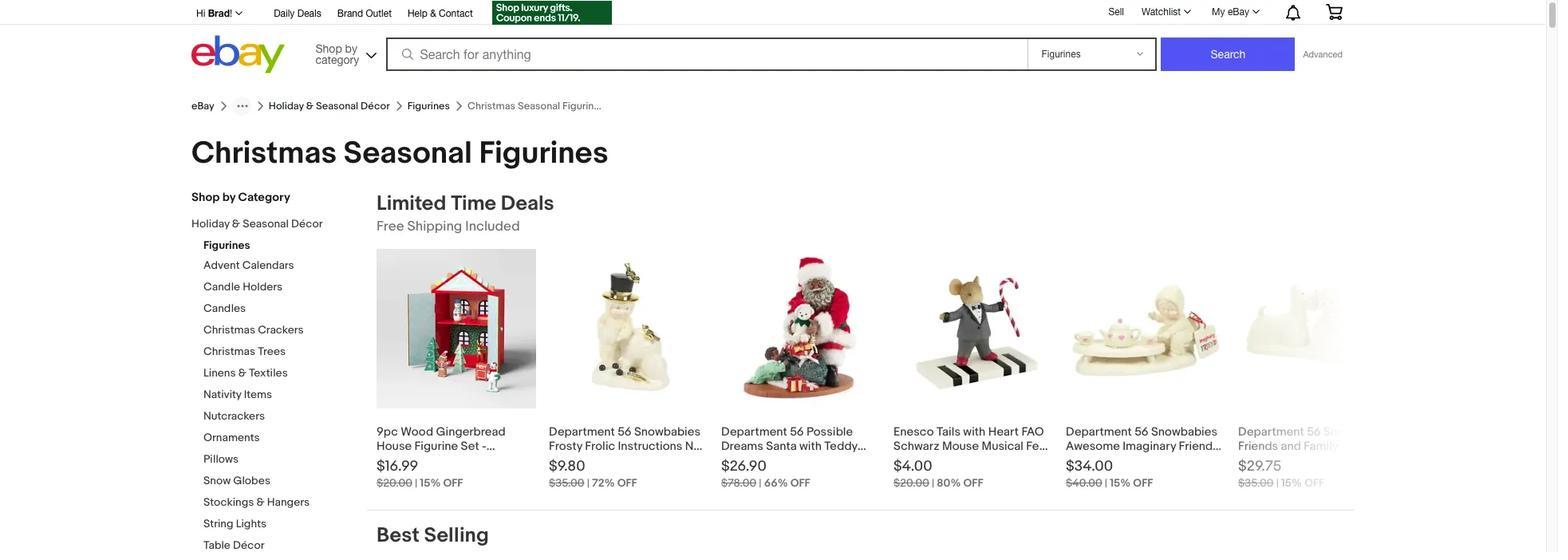 Task type: vqa. For each thing, say whether or not it's contained in the screenshot.
Deals & Savings
no



Task type: describe. For each thing, give the bounding box(es) containing it.
sell link
[[1101, 6, 1131, 17]]

ornaments
[[203, 431, 260, 444]]

feet
[[1026, 439, 1050, 454]]

holders
[[243, 280, 283, 294]]

family
[[1304, 439, 1338, 454]]

$78.00
[[721, 476, 757, 490]]

snowbabies for $34.00
[[1151, 424, 1218, 440]]

0 horizontal spatial ebay
[[191, 100, 214, 113]]

my inside department 56 snowbabies friends and family who's in my bed figurine 2.44 inch
[[1238, 453, 1254, 468]]

-
[[482, 439, 487, 454]]

72%
[[592, 476, 615, 490]]

décor for holiday & seasonal décor
[[361, 100, 390, 113]]

christmas trees link
[[203, 345, 355, 360]]

set
[[461, 439, 479, 454]]

ebay inside the account navigation
[[1228, 6, 1250, 18]]

by for category
[[345, 42, 357, 55]]

contact
[[439, 8, 473, 19]]

wondershop
[[377, 453, 446, 468]]

figurine inside department 56 snowbabies awesome imaginary friend figurine 3.27 inch
[[1066, 453, 1110, 468]]

$4.00
[[894, 458, 932, 476]]

seasonal for holiday & seasonal décor figurines advent calendars candle holders candles christmas crackers christmas trees linens & textiles nativity items nutcrackers ornaments pillows snow globes stockings & hangers string lights
[[243, 217, 289, 231]]

inch for $29.75
[[1355, 453, 1378, 468]]

0 vertical spatial figurines
[[407, 100, 450, 113]]

ornaments link
[[203, 431, 355, 446]]

fao
[[1022, 424, 1044, 440]]

9pc wood gingerbread house figurine set - wondershop brown image
[[377, 249, 536, 409]]

snow globes link
[[203, 474, 355, 489]]

hi brad !
[[196, 7, 232, 19]]

schwarz
[[894, 439, 940, 454]]

mini
[[894, 453, 916, 468]]

department 56 possible dreams santa with teddy christmas surprise figurine 9 in. image
[[721, 249, 881, 409]]

| for $4.00
[[932, 476, 935, 490]]

shop by category
[[316, 42, 359, 66]]

56 for $34.00
[[1135, 424, 1149, 440]]

advent
[[203, 259, 240, 272]]

christmas crackers link
[[203, 323, 355, 338]]

department 56 snowbabies frosty frolic instructions not included figure 4.72 in.
[[549, 424, 705, 468]]

$4.00 $20.00 | 80% off
[[894, 458, 983, 490]]

department 56 snowbabies frosty frolic instructions not included figure 4.72 in. image
[[549, 249, 709, 409]]

pillows
[[203, 452, 239, 466]]

brown
[[449, 453, 483, 468]]

wood
[[401, 424, 433, 440]]

free
[[377, 219, 404, 235]]

off for $29.75
[[1305, 476, 1325, 490]]

15% for $34.00
[[1110, 476, 1131, 490]]

in
[[1377, 439, 1386, 454]]

your shopping cart image
[[1325, 4, 1344, 20]]

get the coupon image
[[492, 1, 612, 25]]

holiday & seasonal décor figurines advent calendars candle holders candles christmas crackers christmas trees linens & textiles nativity items nutcrackers ornaments pillows snow globes stockings & hangers string lights
[[191, 217, 323, 531]]

category
[[316, 53, 359, 66]]

80%
[[937, 476, 961, 490]]

15% for $29.75
[[1281, 476, 1302, 490]]

advent calendars link
[[203, 259, 355, 274]]

shop by category button
[[308, 36, 380, 70]]

deals inside the account navigation
[[297, 8, 321, 19]]

2.44
[[1328, 453, 1353, 468]]

off for $4.00
[[963, 476, 983, 490]]

2 vertical spatial christmas
[[203, 345, 255, 358]]

string lights link
[[203, 517, 355, 532]]

enesco
[[894, 424, 934, 440]]

$34.00
[[1066, 458, 1113, 476]]

friends
[[1238, 439, 1278, 454]]

stockings
[[203, 495, 254, 509]]

department 56 snowbabies awesome imaginary friend figurine 3.27 inch
[[1066, 424, 1218, 468]]

$40.00 text field
[[1066, 476, 1102, 490]]

9pc wood gingerbread house figurine set - wondershop brown
[[377, 424, 506, 468]]

off for $26.90
[[790, 476, 810, 490]]

advanced
[[1303, 49, 1343, 59]]

linens & textiles link
[[203, 366, 355, 381]]

lights
[[236, 517, 267, 531]]

!
[[230, 8, 232, 19]]

hi
[[196, 8, 205, 19]]

15% for $16.99
[[420, 476, 441, 490]]

1 vertical spatial christmas
[[203, 323, 255, 337]]

heart
[[988, 424, 1019, 440]]

3.27
[[1112, 453, 1135, 468]]

1 vertical spatial holiday & seasonal décor link
[[191, 217, 343, 232]]

$26.90 $78.00 | 66% off
[[721, 458, 810, 490]]

$20.00 text field
[[377, 476, 412, 490]]

66%
[[764, 476, 788, 490]]

linens
[[203, 366, 236, 380]]

$78.00 text field
[[721, 476, 757, 490]]

help & contact link
[[408, 6, 473, 23]]

tails
[[937, 424, 961, 440]]

shipping
[[407, 219, 462, 235]]

& for holiday & seasonal décor figurines advent calendars candle holders candles christmas crackers christmas trees linens & textiles nativity items nutcrackers ornaments pillows snow globes stockings & hangers string lights
[[232, 217, 240, 231]]

mouse
[[942, 439, 979, 454]]

figurine inside department 56 snowbabies friends and family who's in my bed figurine 2.44 inch
[[1282, 453, 1325, 468]]

department 56 snowbabies friends and family who's in my bed figurine 2.44 inch
[[1238, 424, 1390, 468]]

| for $34.00
[[1105, 476, 1108, 490]]

0 vertical spatial holiday & seasonal décor link
[[269, 100, 390, 113]]

enesco tails with heart fao schwarz mouse musical feet mini figurine 2.36 inch
[[894, 424, 1050, 468]]

my ebay
[[1212, 6, 1250, 18]]

56 for $9.80
[[618, 424, 632, 440]]

$26.90
[[721, 458, 767, 476]]

snow
[[203, 474, 231, 488]]

candle
[[203, 280, 240, 294]]

$16.99
[[377, 458, 418, 476]]

advanced link
[[1295, 38, 1351, 70]]

my inside my ebay link
[[1212, 6, 1225, 18]]

watchlist link
[[1133, 2, 1199, 22]]

ebay link
[[191, 100, 214, 113]]

& for help & contact
[[430, 8, 436, 19]]

figure
[[599, 453, 633, 468]]

off for $16.99
[[443, 476, 463, 490]]

with
[[963, 424, 986, 440]]



Task type: locate. For each thing, give the bounding box(es) containing it.
$20.00 down $16.99
[[377, 476, 412, 490]]

none submit inside shop by category banner
[[1161, 38, 1295, 71]]

figurine inside enesco tails with heart fao schwarz mouse musical feet mini figurine 2.36 inch
[[919, 453, 962, 468]]

0 vertical spatial christmas
[[191, 135, 337, 172]]

included inside department 56 snowbabies frosty frolic instructions not included figure 4.72 in.
[[549, 453, 597, 468]]

1 $20.00 from the left
[[377, 476, 412, 490]]

shop by category
[[191, 190, 290, 205]]

shop inside shop by category
[[316, 42, 342, 55]]

Search for anything text field
[[388, 39, 1025, 69]]

stockings & hangers link
[[203, 495, 355, 511]]

frosty
[[549, 439, 582, 454]]

department inside department 56 snowbabies frosty frolic instructions not included figure 4.72 in.
[[549, 424, 615, 440]]

by for category
[[222, 190, 235, 205]]

0 vertical spatial seasonal
[[316, 100, 358, 113]]

limited time deals free shipping included
[[377, 191, 554, 235]]

| right $40.00
[[1105, 476, 1108, 490]]

56 up "3.27"
[[1135, 424, 1149, 440]]

$20.00 inside $4.00 $20.00 | 80% off
[[894, 476, 929, 490]]

figurine right bed
[[1282, 453, 1325, 468]]

christmas
[[191, 135, 337, 172], [203, 323, 255, 337], [203, 345, 255, 358]]

snowbabies inside department 56 snowbabies awesome imaginary friend figurine 3.27 inch
[[1151, 424, 1218, 440]]

56 inside department 56 snowbabies awesome imaginary friend figurine 3.27 inch
[[1135, 424, 1149, 440]]

snowbabies inside department 56 snowbabies friends and family who's in my bed figurine 2.44 inch
[[1324, 424, 1390, 440]]

off inside $9.80 $35.00 | 72% off
[[617, 476, 637, 490]]

1 horizontal spatial ebay
[[1228, 6, 1250, 18]]

0 vertical spatial by
[[345, 42, 357, 55]]

deals
[[297, 8, 321, 19], [501, 191, 554, 216]]

$35.00 inside '$29.75 $35.00 | 15% off'
[[1238, 476, 1274, 490]]

brand outlet link
[[337, 6, 392, 23]]

1 horizontal spatial shop
[[316, 42, 342, 55]]

15% down wondershop
[[420, 476, 441, 490]]

0 horizontal spatial figurines
[[203, 239, 250, 252]]

my left bed
[[1238, 453, 1254, 468]]

décor inside holiday & seasonal décor figurines advent calendars candle holders candles christmas crackers christmas trees linens & textiles nativity items nutcrackers ornaments pillows snow globes stockings & hangers string lights
[[291, 217, 323, 231]]

by inside shop by category
[[345, 42, 357, 55]]

off inside $16.99 $20.00 | 15% off
[[443, 476, 463, 490]]

department 56 snowbabies friends and family who's in my bed figurine 2.44 inch image
[[1238, 249, 1398, 409]]

seasonal inside holiday & seasonal décor figurines advent calendars candle holders candles christmas crackers christmas trees linens & textiles nativity items nutcrackers ornaments pillows snow globes stockings & hangers string lights
[[243, 217, 289, 231]]

2 $20.00 from the left
[[894, 476, 929, 490]]

0 horizontal spatial 56
[[618, 424, 632, 440]]

department for $9.80
[[549, 424, 615, 440]]

christmas seasonal figurines
[[191, 135, 608, 172]]

who's
[[1341, 439, 1374, 454]]

snowbabies for $9.80
[[634, 424, 701, 440]]

0 horizontal spatial included
[[465, 219, 520, 235]]

1 snowbabies from the left
[[634, 424, 701, 440]]

1 off from the left
[[443, 476, 463, 490]]

| for $16.99
[[415, 476, 417, 490]]

3 56 from the left
[[1307, 424, 1321, 440]]

daily deals link
[[274, 6, 321, 23]]

department up bed
[[1238, 424, 1304, 440]]

& inside the account navigation
[[430, 8, 436, 19]]

| inside $34.00 $40.00 | 15% off
[[1105, 476, 1108, 490]]

inch right the 2.44
[[1355, 453, 1378, 468]]

deals right daily
[[297, 8, 321, 19]]

inch inside department 56 snowbabies awesome imaginary friend figurine 3.27 inch
[[1138, 453, 1161, 468]]

imaginary
[[1123, 439, 1176, 454]]

décor up the "advent calendars" link
[[291, 217, 323, 231]]

brad
[[208, 7, 230, 19]]

sell
[[1109, 6, 1124, 17]]

1 vertical spatial décor
[[291, 217, 323, 231]]

5 off from the left
[[1133, 476, 1153, 490]]

1 horizontal spatial décor
[[361, 100, 390, 113]]

15% down "3.27"
[[1110, 476, 1131, 490]]

6 | from the left
[[1276, 476, 1279, 490]]

1 vertical spatial ebay
[[191, 100, 214, 113]]

pillows link
[[203, 452, 355, 468]]

1 horizontal spatial snowbabies
[[1151, 424, 1218, 440]]

holiday inside holiday & seasonal décor figurines advent calendars candle holders candles christmas crackers christmas trees linens & textiles nativity items nutcrackers ornaments pillows snow globes stockings & hangers string lights
[[191, 217, 230, 231]]

$35.00
[[549, 476, 584, 490], [1238, 476, 1274, 490]]

1 horizontal spatial $20.00
[[894, 476, 929, 490]]

0 vertical spatial ebay
[[1228, 6, 1250, 18]]

christmas up the linens
[[203, 345, 255, 358]]

| inside $9.80 $35.00 | 72% off
[[587, 476, 590, 490]]

1 horizontal spatial by
[[345, 42, 357, 55]]

snowbabies up in. at the bottom left
[[634, 424, 701, 440]]

nutcrackers
[[203, 409, 265, 423]]

0 horizontal spatial holiday
[[191, 217, 230, 231]]

department
[[549, 424, 615, 440], [1066, 424, 1132, 440], [1238, 424, 1304, 440]]

off inside $34.00 $40.00 | 15% off
[[1133, 476, 1153, 490]]

main content
[[367, 191, 1398, 552]]

0 horizontal spatial $20.00
[[377, 476, 412, 490]]

off right 66%
[[790, 476, 810, 490]]

frolic
[[585, 439, 615, 454]]

1 horizontal spatial my
[[1238, 453, 1254, 468]]

$35.00 down $29.75
[[1238, 476, 1274, 490]]

$20.00 for $4.00
[[894, 476, 929, 490]]

seasonal for holiday & seasonal décor
[[316, 100, 358, 113]]

instructions
[[618, 439, 683, 454]]

best
[[377, 523, 419, 548]]

| inside $4.00 $20.00 | 80% off
[[932, 476, 935, 490]]

holiday for holiday & seasonal décor figurines advent calendars candle holders candles christmas crackers christmas trees linens & textiles nativity items nutcrackers ornaments pillows snow globes stockings & hangers string lights
[[191, 217, 230, 231]]

1 15% from the left
[[420, 476, 441, 490]]

| left the 80%
[[932, 476, 935, 490]]

4 off from the left
[[963, 476, 983, 490]]

56 inside department 56 snowbabies friends and family who's in my bed figurine 2.44 inch
[[1307, 424, 1321, 440]]

candles link
[[203, 302, 355, 317]]

included up $35.00 text field
[[549, 453, 597, 468]]

nutcrackers link
[[203, 409, 355, 424]]

1 department from the left
[[549, 424, 615, 440]]

category
[[238, 190, 290, 205]]

department inside department 56 snowbabies awesome imaginary friend figurine 3.27 inch
[[1066, 424, 1132, 440]]

0 horizontal spatial department
[[549, 424, 615, 440]]

snowbabies left the friends
[[1151, 424, 1218, 440]]

time
[[451, 191, 496, 216]]

1 $35.00 from the left
[[549, 476, 584, 490]]

nativity items link
[[203, 388, 355, 403]]

15% right $35.00 text box
[[1281, 476, 1302, 490]]

| inside $26.90 $78.00 | 66% off
[[759, 476, 762, 490]]

0 horizontal spatial 15%
[[420, 476, 441, 490]]

1 vertical spatial my
[[1238, 453, 1254, 468]]

$35.00 text field
[[1238, 476, 1274, 490]]

figurine up $16.99 $20.00 | 15% off
[[415, 439, 458, 454]]

daily
[[274, 8, 295, 19]]

$35.00 inside $9.80 $35.00 | 72% off
[[549, 476, 584, 490]]

0 vertical spatial deals
[[297, 8, 321, 19]]

15% inside $34.00 $40.00 | 15% off
[[1110, 476, 1131, 490]]

snowbabies inside department 56 snowbabies frosty frolic instructions not included figure 4.72 in.
[[634, 424, 701, 440]]

1 horizontal spatial inch
[[1138, 453, 1161, 468]]

department 56 snowbabies awesome imaginary friend figurine 3.27 inch image
[[1066, 249, 1226, 409]]

0 horizontal spatial snowbabies
[[634, 424, 701, 440]]

1 horizontal spatial deals
[[501, 191, 554, 216]]

1 inch from the left
[[991, 453, 1014, 468]]

1 vertical spatial figurines
[[479, 135, 608, 172]]

1 vertical spatial included
[[549, 453, 597, 468]]

& down shop by category
[[232, 217, 240, 231]]

& down globes
[[256, 495, 265, 509]]

watchlist
[[1142, 6, 1181, 18]]

selling
[[424, 523, 489, 548]]

christmas down candles
[[203, 323, 255, 337]]

inch right 2.36
[[991, 453, 1014, 468]]

off for $34.00
[[1133, 476, 1153, 490]]

$35.00 down $9.80
[[549, 476, 584, 490]]

2 15% from the left
[[1110, 476, 1131, 490]]

6 off from the left
[[1305, 476, 1325, 490]]

$40.00
[[1066, 476, 1102, 490]]

string
[[203, 517, 233, 531]]

inch right "3.27"
[[1138, 453, 1161, 468]]

my ebay link
[[1203, 2, 1267, 22]]

candles
[[203, 302, 246, 315]]

$20.00 text field
[[894, 476, 929, 490]]

account navigation
[[188, 0, 1355, 27]]

by left category
[[222, 190, 235, 205]]

items
[[244, 388, 272, 401]]

& for holiday & seasonal décor
[[306, 100, 314, 113]]

not
[[685, 439, 705, 454]]

1 horizontal spatial 56
[[1135, 424, 1149, 440]]

inch inside enesco tails with heart fao schwarz mouse musical feet mini figurine 2.36 inch
[[991, 453, 1014, 468]]

department for $29.75
[[1238, 424, 1304, 440]]

best selling
[[377, 523, 489, 548]]

shop for shop by category
[[316, 42, 342, 55]]

inch inside department 56 snowbabies friends and family who's in my bed figurine 2.44 inch
[[1355, 453, 1378, 468]]

included
[[465, 219, 520, 235], [549, 453, 597, 468]]

& right the linens
[[238, 366, 246, 380]]

2 horizontal spatial figurines
[[479, 135, 608, 172]]

figurine inside 9pc wood gingerbread house figurine set - wondershop brown
[[415, 439, 458, 454]]

holiday
[[269, 100, 304, 113], [191, 217, 230, 231]]

crackers
[[258, 323, 304, 337]]

figurines
[[407, 100, 450, 113], [479, 135, 608, 172], [203, 239, 250, 252]]

0 horizontal spatial by
[[222, 190, 235, 205]]

$35.00 text field
[[549, 476, 584, 490]]

brand outlet
[[337, 8, 392, 19]]

figurine up the 80%
[[919, 453, 962, 468]]

1 horizontal spatial holiday
[[269, 100, 304, 113]]

0 horizontal spatial $35.00
[[549, 476, 584, 490]]

4.72
[[636, 453, 660, 468]]

nativity
[[203, 388, 241, 401]]

2 inch from the left
[[1138, 453, 1161, 468]]

2 horizontal spatial snowbabies
[[1324, 424, 1390, 440]]

shop by category banner
[[188, 0, 1355, 77]]

by down brand
[[345, 42, 357, 55]]

$20.00 down $4.00
[[894, 476, 929, 490]]

figurine up "$40.00" text box
[[1066, 453, 1110, 468]]

off down 2.36
[[963, 476, 983, 490]]

$16.99 $20.00 | 15% off
[[377, 458, 463, 490]]

3 | from the left
[[759, 476, 762, 490]]

3 inch from the left
[[1355, 453, 1378, 468]]

$20.00 inside $16.99 $20.00 | 15% off
[[377, 476, 412, 490]]

$35.00 for $9.80
[[549, 476, 584, 490]]

2 department from the left
[[1066, 424, 1132, 440]]

globes
[[233, 474, 271, 488]]

limited
[[377, 191, 446, 216]]

$9.80
[[549, 458, 585, 476]]

décor left the figurines link
[[361, 100, 390, 113]]

|
[[415, 476, 417, 490], [587, 476, 590, 490], [759, 476, 762, 490], [932, 476, 935, 490], [1105, 476, 1108, 490], [1276, 476, 1279, 490]]

1 vertical spatial seasonal
[[344, 135, 472, 172]]

| left 66%
[[759, 476, 762, 490]]

$34.00 $40.00 | 15% off
[[1066, 458, 1153, 490]]

included inside limited time deals free shipping included
[[465, 219, 520, 235]]

| for $29.75
[[1276, 476, 1279, 490]]

figurines link
[[407, 100, 450, 113]]

15% inside '$29.75 $35.00 | 15% off'
[[1281, 476, 1302, 490]]

15%
[[420, 476, 441, 490], [1110, 476, 1131, 490], [1281, 476, 1302, 490]]

1 horizontal spatial $35.00
[[1238, 476, 1274, 490]]

56 right frolic
[[618, 424, 632, 440]]

5 | from the left
[[1105, 476, 1108, 490]]

holiday for holiday & seasonal décor
[[269, 100, 304, 113]]

0 vertical spatial shop
[[316, 42, 342, 55]]

off inside '$29.75 $35.00 | 15% off'
[[1305, 476, 1325, 490]]

$35.00 for $29.75
[[1238, 476, 1274, 490]]

musical
[[982, 439, 1024, 454]]

2 snowbabies from the left
[[1151, 424, 1218, 440]]

off down department 56 snowbabies friends and family who's in my bed figurine 2.44 inch
[[1305, 476, 1325, 490]]

candle holders link
[[203, 280, 355, 295]]

0 vertical spatial holiday
[[269, 100, 304, 113]]

my
[[1212, 6, 1225, 18], [1238, 453, 1254, 468]]

figurines inside holiday & seasonal décor figurines advent calendars candle holders candles christmas crackers christmas trees linens & textiles nativity items nutcrackers ornaments pillows snow globes stockings & hangers string lights
[[203, 239, 250, 252]]

brand
[[337, 8, 363, 19]]

inch for $4.00
[[991, 453, 1014, 468]]

1 horizontal spatial department
[[1066, 424, 1132, 440]]

$29.75
[[1238, 458, 1282, 476]]

2 horizontal spatial 56
[[1307, 424, 1321, 440]]

3 snowbabies from the left
[[1324, 424, 1390, 440]]

2 horizontal spatial inch
[[1355, 453, 1378, 468]]

snowbabies for $29.75
[[1324, 424, 1390, 440]]

off for $9.80
[[617, 476, 637, 490]]

christmas up category
[[191, 135, 337, 172]]

shop for shop by category
[[191, 190, 220, 205]]

0 horizontal spatial inch
[[991, 453, 1014, 468]]

1 horizontal spatial 15%
[[1110, 476, 1131, 490]]

56 for $29.75
[[1307, 424, 1321, 440]]

my right watchlist link
[[1212, 6, 1225, 18]]

enesco tails with heart fao schwarz mouse musical feet mini figurine 2.36 inch image
[[894, 249, 1053, 409]]

0 vertical spatial décor
[[361, 100, 390, 113]]

| inside $16.99 $20.00 | 15% off
[[415, 476, 417, 490]]

help & contact
[[408, 8, 473, 19]]

deals right time
[[501, 191, 554, 216]]

seasonal
[[316, 100, 358, 113], [344, 135, 472, 172], [243, 217, 289, 231]]

off inside $4.00 $20.00 | 80% off
[[963, 476, 983, 490]]

trees
[[258, 345, 286, 358]]

3 off from the left
[[790, 476, 810, 490]]

9pc
[[377, 424, 398, 440]]

0 horizontal spatial shop
[[191, 190, 220, 205]]

department for $34.00
[[1066, 424, 1132, 440]]

outlet
[[366, 8, 392, 19]]

2 off from the left
[[617, 476, 637, 490]]

main content containing limited time deals
[[367, 191, 1398, 552]]

included down time
[[465, 219, 520, 235]]

1 vertical spatial shop
[[191, 190, 220, 205]]

| for $26.90
[[759, 476, 762, 490]]

1 vertical spatial deals
[[501, 191, 554, 216]]

| right $35.00 text box
[[1276, 476, 1279, 490]]

department up $34.00
[[1066, 424, 1132, 440]]

3 department from the left
[[1238, 424, 1304, 440]]

| inside '$29.75 $35.00 | 15% off'
[[1276, 476, 1279, 490]]

off inside $26.90 $78.00 | 66% off
[[790, 476, 810, 490]]

décor for holiday & seasonal décor figurines advent calendars candle holders candles christmas crackers christmas trees linens & textiles nativity items nutcrackers ornaments pillows snow globes stockings & hangers string lights
[[291, 217, 323, 231]]

2 horizontal spatial 15%
[[1281, 476, 1302, 490]]

0 horizontal spatial décor
[[291, 217, 323, 231]]

calendars
[[242, 259, 294, 272]]

& right the help on the left top of page
[[430, 8, 436, 19]]

off right the 72%
[[617, 476, 637, 490]]

| left the 72%
[[587, 476, 590, 490]]

4 | from the left
[[932, 476, 935, 490]]

3 15% from the left
[[1281, 476, 1302, 490]]

15% inside $16.99 $20.00 | 15% off
[[420, 476, 441, 490]]

shop down brand
[[316, 42, 342, 55]]

| for $9.80
[[587, 476, 590, 490]]

off down brown
[[443, 476, 463, 490]]

$20.00
[[377, 476, 412, 490], [894, 476, 929, 490]]

| right $20.00 text field
[[415, 476, 417, 490]]

awesome
[[1066, 439, 1120, 454]]

2 56 from the left
[[1135, 424, 1149, 440]]

off down "3.27"
[[1133, 476, 1153, 490]]

0 vertical spatial my
[[1212, 6, 1225, 18]]

bed
[[1257, 453, 1279, 468]]

0 horizontal spatial deals
[[297, 8, 321, 19]]

shop left category
[[191, 190, 220, 205]]

2 | from the left
[[587, 476, 590, 490]]

2 vertical spatial figurines
[[203, 239, 250, 252]]

56 inside department 56 snowbabies frosty frolic instructions not included figure 4.72 in.
[[618, 424, 632, 440]]

textiles
[[249, 366, 288, 380]]

1 56 from the left
[[618, 424, 632, 440]]

1 horizontal spatial figurines
[[407, 100, 450, 113]]

department inside department 56 snowbabies friends and family who's in my bed figurine 2.44 inch
[[1238, 424, 1304, 440]]

&
[[430, 8, 436, 19], [306, 100, 314, 113], [232, 217, 240, 231], [238, 366, 246, 380], [256, 495, 265, 509]]

2 horizontal spatial department
[[1238, 424, 1304, 440]]

department up $9.80
[[549, 424, 615, 440]]

by
[[345, 42, 357, 55], [222, 190, 235, 205]]

0 horizontal spatial my
[[1212, 6, 1225, 18]]

0 vertical spatial included
[[465, 219, 520, 235]]

deals inside limited time deals free shipping included
[[501, 191, 554, 216]]

2 vertical spatial seasonal
[[243, 217, 289, 231]]

& down shop by category dropdown button
[[306, 100, 314, 113]]

56 right and
[[1307, 424, 1321, 440]]

1 vertical spatial by
[[222, 190, 235, 205]]

1 horizontal spatial included
[[549, 453, 597, 468]]

1 vertical spatial holiday
[[191, 217, 230, 231]]

1 | from the left
[[415, 476, 417, 490]]

snowbabies up the 2.44
[[1324, 424, 1390, 440]]

snowbabies
[[634, 424, 701, 440], [1151, 424, 1218, 440], [1324, 424, 1390, 440]]

2 $35.00 from the left
[[1238, 476, 1274, 490]]

$20.00 for $16.99
[[377, 476, 412, 490]]

None submit
[[1161, 38, 1295, 71]]



